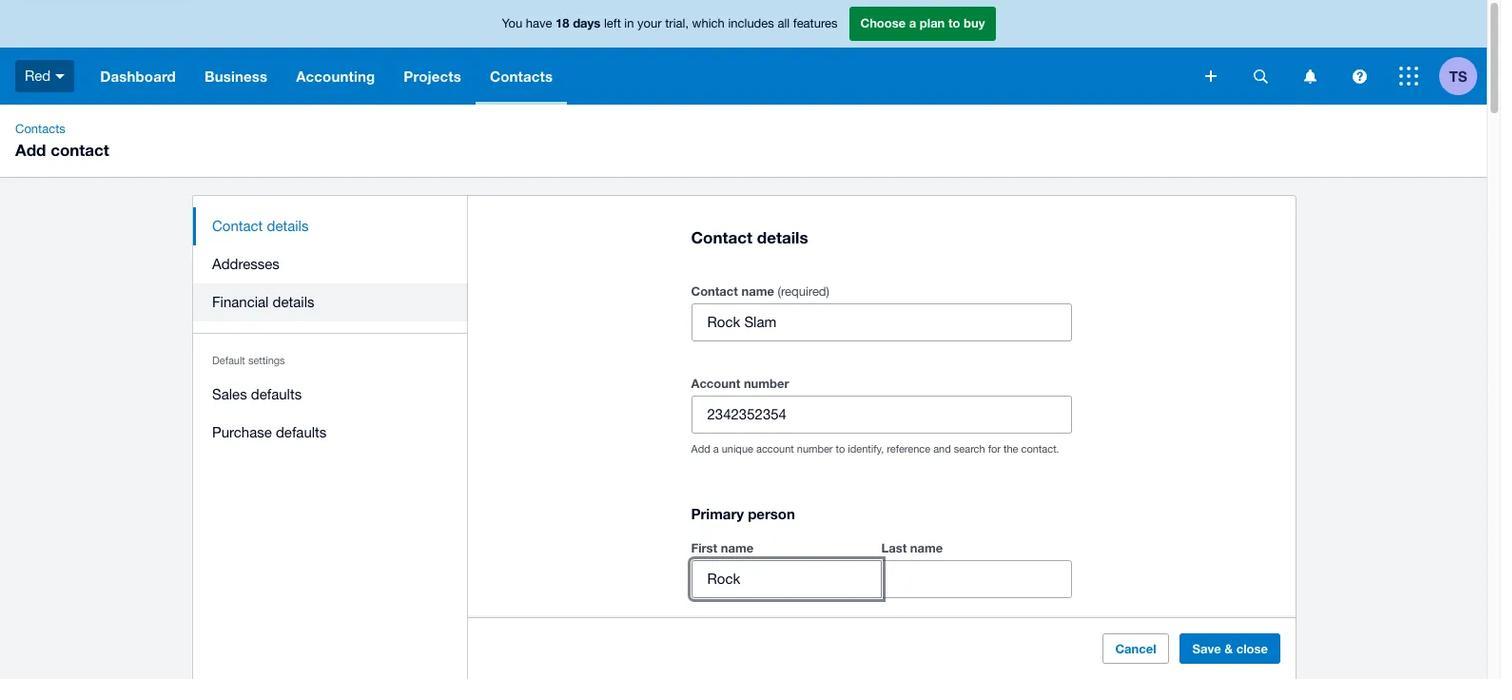 Task type: vqa. For each thing, say whether or not it's contained in the screenshot.
topmost to
yes



Task type: locate. For each thing, give the bounding box(es) containing it.
contact
[[212, 218, 262, 234], [691, 227, 752, 247], [691, 284, 738, 299]]

buy
[[964, 15, 985, 31]]

to left buy at the top of page
[[948, 15, 960, 31]]

name
[[741, 284, 774, 299], [721, 540, 754, 556], [910, 540, 943, 556]]

name for first
[[721, 540, 754, 556]]

Account number field
[[692, 397, 1071, 433]]

0 horizontal spatial contacts
[[15, 122, 65, 136]]

a left the unique
[[713, 443, 719, 455]]

contacts down you at the top of page
[[490, 68, 553, 85]]

details inside contact details link
[[266, 218, 308, 234]]

in
[[624, 16, 634, 31]]

0 horizontal spatial add
[[15, 140, 46, 160]]

svg image
[[1399, 67, 1418, 86], [1304, 69, 1316, 83], [1205, 70, 1217, 82]]

accounting button
[[282, 48, 389, 105]]

name right first
[[721, 540, 754, 556]]

0 horizontal spatial svg image
[[55, 74, 65, 79]]

details down addresses link
[[272, 294, 314, 310]]

person
[[748, 505, 795, 522]]

contact name (required)
[[691, 284, 829, 299]]

0 vertical spatial contacts
[[490, 68, 553, 85]]

contact left "(required)"
[[691, 284, 738, 299]]

details inside financial details link
[[272, 294, 314, 310]]

contacts inside popup button
[[490, 68, 553, 85]]

choose
[[860, 15, 906, 31]]

identify,
[[848, 443, 884, 455]]

contacts up the 'contact'
[[15, 122, 65, 136]]

sales defaults link
[[193, 376, 468, 414]]

add a unique account number to identify, reference and search for the contact.
[[691, 443, 1059, 455]]

cancel button
[[1102, 634, 1168, 664]]

a
[[909, 15, 916, 31], [713, 443, 719, 455]]

left
[[604, 16, 621, 31]]

projects
[[404, 68, 461, 85]]

contact details up the addresses
[[212, 218, 308, 234]]

contact up the addresses
[[212, 218, 262, 234]]

for
[[988, 443, 1001, 455]]

accounting
[[296, 68, 375, 85]]

contact details up contact name (required)
[[691, 227, 808, 247]]

1 horizontal spatial add
[[691, 443, 710, 455]]

1 vertical spatial contacts
[[15, 122, 65, 136]]

features
[[793, 16, 838, 31]]

1 horizontal spatial a
[[909, 15, 916, 31]]

search
[[954, 443, 985, 455]]

sales defaults
[[212, 386, 301, 402]]

details up the addresses
[[266, 218, 308, 234]]

days
[[573, 15, 601, 31]]

and
[[933, 443, 951, 455]]

add inside the contacts add contact
[[15, 140, 46, 160]]

&
[[1224, 641, 1232, 656]]

1 vertical spatial number
[[797, 443, 833, 455]]

name left "(required)"
[[741, 284, 774, 299]]

last
[[881, 540, 907, 556]]

add down contacts link
[[15, 140, 46, 160]]

0 horizontal spatial number
[[744, 376, 789, 391]]

details
[[266, 218, 308, 234], [757, 227, 808, 247], [272, 294, 314, 310]]

purchase
[[212, 424, 271, 440]]

contact details
[[212, 218, 308, 234], [691, 227, 808, 247]]

A business or person's name field
[[692, 305, 1071, 341]]

0 vertical spatial defaults
[[250, 386, 301, 402]]

name right the last
[[910, 540, 943, 556]]

svg image
[[1253, 69, 1267, 83], [1352, 69, 1366, 83], [55, 74, 65, 79]]

menu
[[193, 196, 468, 463]]

reference
[[887, 443, 930, 455]]

1 vertical spatial defaults
[[275, 424, 326, 440]]

1 vertical spatial to
[[836, 443, 845, 455]]

defaults
[[250, 386, 301, 402], [275, 424, 326, 440]]

to left identify,
[[836, 443, 845, 455]]

0 vertical spatial a
[[909, 15, 916, 31]]

0 horizontal spatial a
[[713, 443, 719, 455]]

add
[[15, 140, 46, 160], [691, 443, 710, 455]]

save & close
[[1192, 641, 1267, 656]]

add left the unique
[[691, 443, 710, 455]]

number right account
[[744, 376, 789, 391]]

red button
[[0, 48, 86, 105]]

banner
[[0, 0, 1487, 105]]

trial,
[[665, 16, 689, 31]]

purchase defaults
[[212, 424, 326, 440]]

account
[[756, 443, 794, 455]]

contacts inside the contacts add contact
[[15, 122, 65, 136]]

0 vertical spatial add
[[15, 140, 46, 160]]

settings
[[248, 355, 285, 366]]

defaults down the sales defaults link
[[275, 424, 326, 440]]

to inside banner
[[948, 15, 960, 31]]

number right the account
[[797, 443, 833, 455]]

contacts
[[490, 68, 553, 85], [15, 122, 65, 136]]

1 horizontal spatial contacts
[[490, 68, 553, 85]]

a left plan
[[909, 15, 916, 31]]

plan
[[920, 15, 945, 31]]

name for last
[[910, 540, 943, 556]]

unique
[[722, 443, 753, 455]]

group
[[691, 537, 1072, 599]]

0 horizontal spatial to
[[836, 443, 845, 455]]

default
[[212, 355, 245, 366]]

1 vertical spatial a
[[713, 443, 719, 455]]

1 horizontal spatial to
[[948, 15, 960, 31]]

red
[[25, 67, 51, 83]]

business button
[[190, 48, 282, 105]]

defaults down settings
[[250, 386, 301, 402]]

have
[[526, 16, 552, 31]]

contacts for contacts
[[490, 68, 553, 85]]

number
[[744, 376, 789, 391], [797, 443, 833, 455]]

defaults for sales defaults
[[250, 386, 301, 402]]

close
[[1236, 641, 1267, 656]]

projects button
[[389, 48, 476, 105]]

0 vertical spatial to
[[948, 15, 960, 31]]

to
[[948, 15, 960, 31], [836, 443, 845, 455]]

0 horizontal spatial contact details
[[212, 218, 308, 234]]



Task type: describe. For each thing, give the bounding box(es) containing it.
which
[[692, 16, 725, 31]]

choose a plan to buy
[[860, 15, 985, 31]]

contact details link
[[193, 207, 468, 245]]

the
[[1004, 443, 1018, 455]]

first name
[[691, 540, 754, 556]]

save
[[1192, 641, 1221, 656]]

account number
[[691, 376, 789, 391]]

contacts link
[[8, 120, 73, 139]]

last name
[[881, 540, 943, 556]]

1 horizontal spatial number
[[797, 443, 833, 455]]

sales
[[212, 386, 247, 402]]

2 horizontal spatial svg image
[[1399, 67, 1418, 86]]

contacts button
[[476, 48, 567, 105]]

dashboard
[[100, 68, 176, 85]]

financial details
[[212, 294, 314, 310]]

18
[[556, 15, 569, 31]]

details for contact details link
[[266, 218, 308, 234]]

menu containing contact details
[[193, 196, 468, 463]]

2 horizontal spatial svg image
[[1352, 69, 1366, 83]]

svg image inside red popup button
[[55, 74, 65, 79]]

account
[[691, 376, 740, 391]]

Last name field
[[881, 561, 1071, 598]]

your
[[637, 16, 662, 31]]

contacts add contact
[[15, 122, 109, 160]]

First name field
[[692, 561, 880, 598]]

purchase defaults link
[[193, 414, 468, 452]]

0 horizontal spatial svg image
[[1205, 70, 1217, 82]]

defaults for purchase defaults
[[275, 424, 326, 440]]

a for choose
[[909, 15, 916, 31]]

contact up contact name (required)
[[691, 227, 752, 247]]

financial
[[212, 294, 268, 310]]

all
[[778, 16, 790, 31]]

you have 18 days left in your trial, which includes all features
[[502, 15, 838, 31]]

cancel
[[1115, 641, 1156, 656]]

you
[[502, 16, 522, 31]]

primary person
[[691, 505, 795, 522]]

0 vertical spatial number
[[744, 376, 789, 391]]

(required)
[[778, 285, 829, 299]]

primary
[[691, 505, 744, 522]]

dashboard link
[[86, 48, 190, 105]]

includes
[[728, 16, 774, 31]]

first
[[691, 540, 717, 556]]

banner containing ts
[[0, 0, 1487, 105]]

1 vertical spatial add
[[691, 443, 710, 455]]

1 horizontal spatial contact details
[[691, 227, 808, 247]]

addresses
[[212, 256, 279, 272]]

save & close button
[[1180, 634, 1280, 664]]

contacts for contacts add contact
[[15, 122, 65, 136]]

name for contact
[[741, 284, 774, 299]]

contact
[[51, 140, 109, 160]]

addresses link
[[193, 245, 468, 283]]

1 horizontal spatial svg image
[[1304, 69, 1316, 83]]

1 horizontal spatial svg image
[[1253, 69, 1267, 83]]

contact.
[[1021, 443, 1059, 455]]

details up "(required)"
[[757, 227, 808, 247]]

business
[[204, 68, 267, 85]]

group containing first name
[[691, 537, 1072, 599]]

financial details link
[[193, 283, 468, 322]]

a for add
[[713, 443, 719, 455]]

ts button
[[1439, 48, 1487, 105]]

ts
[[1449, 67, 1467, 84]]

default settings
[[212, 355, 285, 366]]

details for financial details link
[[272, 294, 314, 310]]



